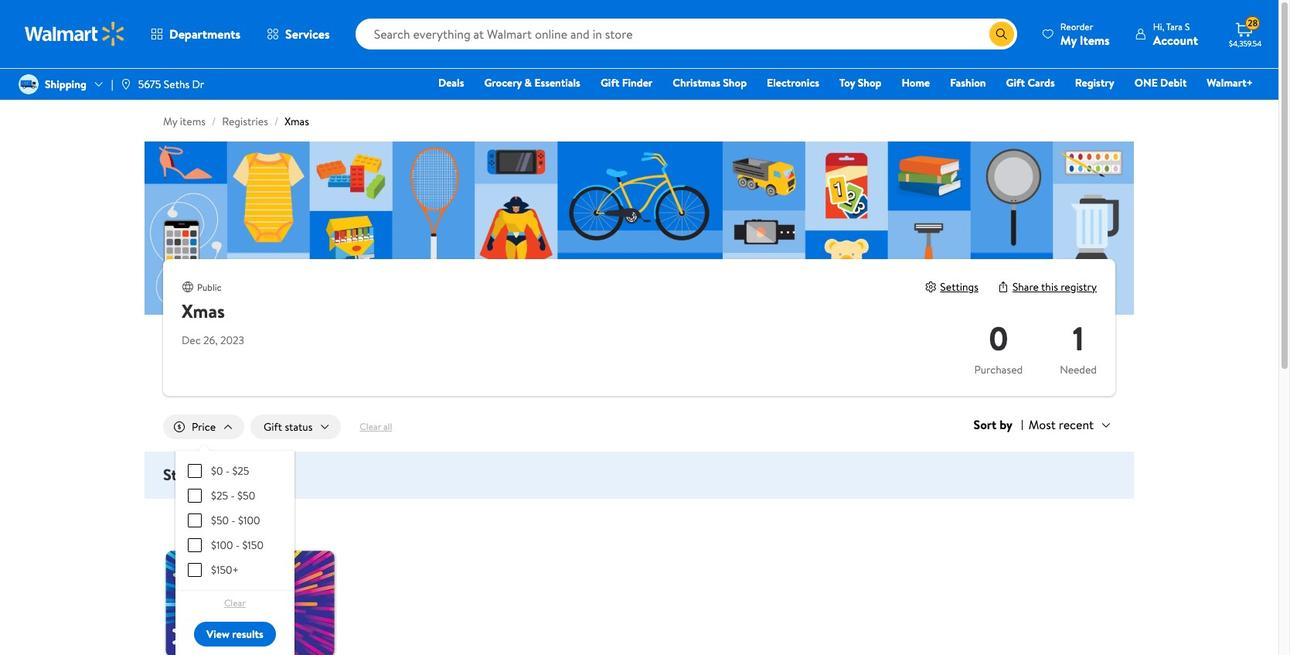 Task type: describe. For each thing, give the bounding box(es) containing it.
my items / registries / xmas
[[163, 114, 309, 129]]

$50 - $100
[[211, 513, 260, 528]]

results
[[232, 627, 264, 642]]

settings
[[941, 279, 979, 295]]

electronics link
[[760, 74, 827, 91]]

christmas
[[673, 75, 721, 90]]

&
[[525, 75, 532, 90]]

0
[[989, 316, 1009, 361]]

$4,359.54
[[1230, 38, 1262, 49]]

departments button
[[138, 15, 254, 53]]

clear button
[[194, 591, 276, 616]]

toy
[[840, 75, 856, 90]]

one
[[1135, 75, 1158, 90]]

purchased
[[975, 362, 1023, 377]]

items
[[1080, 31, 1110, 48]]

1 inside still needed ( 1
[[253, 466, 257, 483]]

items
[[180, 114, 206, 129]]

most
[[1029, 416, 1056, 433]]

seths
[[164, 77, 190, 92]]

public
[[197, 281, 222, 294]]

1 needed
[[1060, 316, 1097, 377]]

my inside 'reorder my items'
[[1061, 31, 1077, 48]]

1 vertical spatial my
[[163, 114, 177, 129]]

shop for christmas shop
[[723, 75, 747, 90]]

one debit
[[1135, 75, 1187, 90]]

2 / from the left
[[274, 114, 279, 129]]

shipping
[[45, 77, 86, 92]]

0 purchased
[[975, 316, 1023, 377]]

dec 26, 2023
[[182, 333, 244, 348]]

s
[[1185, 20, 1190, 33]]

0 vertical spatial $50
[[238, 488, 255, 504]]

hi,
[[1154, 20, 1165, 33]]

needed
[[1060, 362, 1097, 377]]

1 horizontal spatial $100
[[238, 513, 260, 528]]

recent
[[1059, 416, 1094, 433]]

status
[[285, 419, 313, 435]]

account
[[1154, 31, 1199, 48]]

registries link
[[222, 114, 268, 129]]

hi, tara s account
[[1154, 20, 1199, 48]]

- for $25
[[231, 488, 235, 504]]

toy shop link
[[833, 74, 889, 91]]

(
[[249, 466, 253, 483]]

gift for gift cards
[[1007, 75, 1025, 90]]

grocery
[[484, 75, 522, 90]]

sort by
[[974, 416, 1013, 433]]

$100 - $150
[[211, 538, 264, 553]]

gift finder link
[[594, 74, 660, 91]]

departments
[[169, 26, 241, 43]]

deals
[[438, 75, 464, 90]]

gift cards link
[[1000, 74, 1062, 91]]

by
[[1000, 416, 1013, 433]]

gift for gift status
[[264, 419, 282, 435]]

gift cards
[[1007, 75, 1055, 90]]

$100 - $150 checkbox
[[188, 538, 202, 552]]

services
[[285, 26, 330, 43]]

|
[[111, 77, 113, 92]]

home link
[[895, 74, 937, 91]]

walmart+
[[1207, 75, 1254, 90]]

let's celebrate walmart gift card image
[[163, 517, 338, 655]]

tara
[[1167, 20, 1183, 33]]

share this registry
[[1013, 279, 1097, 295]]

registries
[[222, 114, 268, 129]]

$150+
[[211, 562, 239, 578]]

services button
[[254, 15, 343, 53]]



Task type: vqa. For each thing, say whether or not it's contained in the screenshot.
1st / from the right
yes



Task type: locate. For each thing, give the bounding box(es) containing it.
gift status button
[[251, 415, 341, 439]]

1
[[1073, 316, 1085, 361], [253, 466, 257, 483]]

share this registry button
[[998, 279, 1097, 295]]

1 horizontal spatial $25
[[232, 463, 249, 479]]

$25 - $50
[[211, 488, 255, 504]]

all
[[384, 420, 392, 433]]

this
[[1042, 279, 1059, 295]]

gift left status
[[264, 419, 282, 435]]

1 vertical spatial 1
[[253, 466, 257, 483]]

$50 - $100 checkbox
[[188, 514, 202, 528]]

- for $100
[[236, 538, 240, 553]]

sort
[[974, 416, 997, 433]]

grocery & essentials
[[484, 75, 581, 90]]

 image
[[19, 74, 39, 94]]

registry
[[1076, 75, 1115, 90]]

$100 up $150+
[[211, 538, 233, 553]]

$100
[[238, 513, 260, 528], [211, 538, 233, 553]]

gift finder
[[601, 75, 653, 90]]

1 horizontal spatial xmas
[[285, 114, 309, 129]]

fashion link
[[944, 74, 993, 91]]

clear for clear
[[224, 596, 246, 610]]

0 vertical spatial my
[[1061, 31, 1077, 48]]

cards
[[1028, 75, 1055, 90]]

deals link
[[432, 74, 471, 91]]

1 vertical spatial $50
[[211, 513, 229, 528]]

$0 - $25
[[211, 463, 249, 479]]

/
[[212, 114, 216, 129], [274, 114, 279, 129]]

- right $0
[[226, 463, 230, 479]]

0 horizontal spatial my
[[163, 114, 177, 129]]

5675
[[138, 77, 161, 92]]

share
[[1013, 279, 1039, 295]]

still needed ( 1
[[163, 464, 257, 485]]

/ right items at the top left of the page
[[212, 114, 216, 129]]

0 horizontal spatial 1
[[253, 466, 257, 483]]

clear
[[360, 420, 381, 433], [224, 596, 246, 610]]

0 horizontal spatial $50
[[211, 513, 229, 528]]

christmas shop link
[[666, 74, 754, 91]]

0 horizontal spatial xmas
[[182, 298, 225, 324]]

26,
[[203, 333, 218, 348]]

1 shop from the left
[[723, 75, 747, 90]]

$0
[[211, 463, 223, 479]]

walmart+ link
[[1200, 74, 1261, 91]]

1 vertical spatial $100
[[211, 538, 233, 553]]

debit
[[1161, 75, 1187, 90]]

home
[[902, 75, 930, 90]]

dec
[[182, 333, 201, 348]]

1 horizontal spatial $50
[[238, 488, 255, 504]]

shop
[[723, 75, 747, 90], [858, 75, 882, 90]]

clear up view results in the bottom of the page
[[224, 596, 246, 610]]

essentials
[[535, 75, 581, 90]]

view
[[206, 627, 230, 642]]

1 vertical spatial $25
[[211, 488, 228, 504]]

my left items
[[1061, 31, 1077, 48]]

view results
[[206, 627, 264, 642]]

gift status
[[264, 419, 313, 435]]

shop right christmas
[[723, 75, 747, 90]]

1 vertical spatial xmas
[[182, 298, 225, 324]]

- for $50
[[232, 513, 236, 528]]

most recent
[[1029, 416, 1094, 433]]

1 up needed
[[1073, 316, 1085, 361]]

clear all button
[[348, 415, 405, 439]]

1 horizontal spatial shop
[[858, 75, 882, 90]]

0 horizontal spatial $100
[[211, 538, 233, 553]]

$0 - $25 checkbox
[[188, 464, 202, 478]]

2023
[[220, 333, 244, 348]]

xmas link
[[285, 114, 309, 129]]

0 horizontal spatial shop
[[723, 75, 747, 90]]

clear left all
[[360, 420, 381, 433]]

$50 down (
[[238, 488, 255, 504]]

price
[[192, 419, 216, 435]]

2 shop from the left
[[858, 75, 882, 90]]

0 vertical spatial clear
[[360, 420, 381, 433]]

reorder
[[1061, 20, 1094, 33]]

$50
[[238, 488, 255, 504], [211, 513, 229, 528]]

christmas shop
[[673, 75, 747, 90]]

- down $25 - $50
[[232, 513, 236, 528]]

price button
[[163, 415, 244, 439]]

1 right $0 - $25
[[253, 466, 257, 483]]

Walmart Site-Wide search field
[[355, 19, 1018, 49]]

walmart image
[[25, 22, 125, 46]]

0 vertical spatial xmas
[[285, 114, 309, 129]]

- left the $150 on the left of page
[[236, 538, 240, 553]]

-
[[226, 463, 230, 479], [231, 488, 235, 504], [232, 513, 236, 528], [236, 538, 240, 553]]

5675 seths dr
[[138, 77, 204, 92]]

1 horizontal spatial /
[[274, 114, 279, 129]]

shop for toy shop
[[858, 75, 882, 90]]

clear all
[[360, 420, 392, 433]]

0 vertical spatial $100
[[238, 513, 260, 528]]

1 vertical spatial clear
[[224, 596, 246, 610]]

xmas down public at left
[[182, 298, 225, 324]]

0 vertical spatial 1
[[1073, 316, 1085, 361]]

$25 down needed
[[211, 488, 228, 504]]

my items link
[[163, 114, 206, 129]]

$150+ checkbox
[[188, 563, 202, 577]]

one debit link
[[1128, 74, 1194, 91]]

$150
[[242, 538, 264, 553]]

xmas right registries
[[285, 114, 309, 129]]

- for $0
[[226, 463, 230, 479]]

gift for gift finder
[[601, 75, 620, 90]]

1 horizontal spatial my
[[1061, 31, 1077, 48]]

still
[[163, 464, 189, 485]]

registry
[[1061, 279, 1097, 295]]

xmas
[[285, 114, 309, 129], [182, 298, 225, 324]]

0 vertical spatial $25
[[232, 463, 249, 479]]

$25
[[232, 463, 249, 479], [211, 488, 228, 504]]

0 horizontal spatial gift
[[264, 419, 282, 435]]

1 horizontal spatial gift
[[601, 75, 620, 90]]

needed
[[193, 464, 243, 485]]

toy shop
[[840, 75, 882, 90]]

0 horizontal spatial $25
[[211, 488, 228, 504]]

1 inside 1 needed
[[1073, 316, 1085, 361]]

clear for clear all
[[360, 420, 381, 433]]

gift left cards
[[1007, 75, 1025, 90]]

gift
[[601, 75, 620, 90], [1007, 75, 1025, 90], [264, 419, 282, 435]]

registry link
[[1069, 74, 1122, 91]]

search icon image
[[996, 28, 1008, 40]]

$25 - $50 checkbox
[[188, 489, 202, 503]]

1 / from the left
[[212, 114, 216, 129]]

fashion
[[951, 75, 986, 90]]

view results button
[[194, 622, 276, 647]]

0 horizontal spatial clear
[[224, 596, 246, 610]]

$25 right $0
[[232, 463, 249, 479]]

gift inside dropdown button
[[264, 419, 282, 435]]

electronics
[[767, 75, 820, 90]]

finder
[[622, 75, 653, 90]]

1 horizontal spatial 1
[[1073, 316, 1085, 361]]

gift left finder
[[601, 75, 620, 90]]

grocery & essentials link
[[477, 74, 588, 91]]

$50 right $50 - $100 checkbox
[[211, 513, 229, 528]]

/ left 'xmas' link
[[274, 114, 279, 129]]

settings button
[[925, 279, 979, 295]]

- down $0 - $25
[[231, 488, 235, 504]]

1 horizontal spatial clear
[[360, 420, 381, 433]]

2 horizontal spatial gift
[[1007, 75, 1025, 90]]

Search search field
[[355, 19, 1018, 49]]

shop right toy
[[858, 75, 882, 90]]

my left items at the top left of the page
[[163, 114, 177, 129]]

reorder my items
[[1061, 20, 1110, 48]]

 image
[[120, 78, 132, 90]]

0 horizontal spatial /
[[212, 114, 216, 129]]

$100 up the $150 on the left of page
[[238, 513, 260, 528]]

most recent button
[[1023, 415, 1116, 435]]



